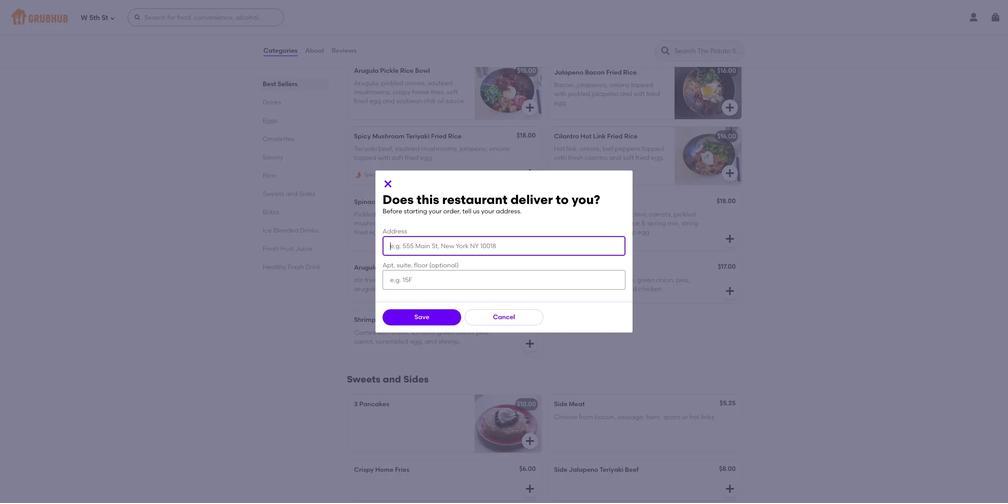 Task type: locate. For each thing, give the bounding box(es) containing it.
hot
[[581, 132, 592, 140], [554, 145, 565, 153]]

0 vertical spatial pea,
[[676, 276, 690, 284]]

0 horizontal spatial drinks
[[263, 99, 281, 106]]

1 vertical spatial home
[[412, 220, 430, 227]]

onions, inside arugula, pickled onions, sauteed mushrooms, crispy home fries, soft fried egg and soybean chili oil sauce.
[[405, 79, 426, 87]]

ice blended drinks tab
[[263, 226, 326, 235]]

0 horizontal spatial green
[[437, 329, 455, 337]]

tomato, for shrimp.
[[411, 329, 436, 337]]

teriyaki beef, sautéed zucchini, carrots, pickled cucumber, shredded lettuce &  spring mix, string hash browns, sunny side up egg
[[554, 211, 699, 236]]

home inside arugula, pickled onions, sauteed mushrooms, crispy home fries, soft fried egg and soybean chili oil sauce.
[[412, 88, 430, 96]]

0 horizontal spatial pea,
[[476, 329, 490, 337]]

2 arugula from the top
[[354, 264, 379, 271]]

deliver
[[511, 192, 553, 207]]

with inside comes with onion, tomato, green onion, pea, carrot, scrambled egg, and chicken.
[[577, 276, 590, 284]]

soft inside the hot link, onions, bell peppers topped with fresh cilantro and soft fried egg.
[[623, 154, 634, 162]]

1 vertical spatial mushrooms,
[[421, 145, 458, 153]]

egg. for with
[[554, 99, 568, 107]]

categories button
[[263, 35, 298, 67]]

1 vertical spatial tomato,
[[411, 329, 436, 337]]

2 side from the top
[[554, 466, 568, 474]]

with down 'mushroom'
[[378, 154, 391, 162]]

sauteed inside teriyaki beef, sauteed mushrooms, jalapeno, onions topped with soft fried egg.
[[395, 145, 420, 153]]

blended
[[274, 227, 299, 234]]

0 horizontal spatial sweets
[[263, 190, 285, 198]]

0 vertical spatial sauce.
[[446, 98, 466, 105]]

1 vertical spatial crispy
[[393, 220, 411, 227]]

$15.00 for potsack
[[517, 198, 536, 206]]

crispy home fries
[[354, 466, 410, 474]]

onions, up soybean
[[405, 79, 426, 87]]

2 horizontal spatial egg.
[[651, 154, 664, 162]]

sauteed for rice
[[407, 211, 432, 218]]

mushrooms, down the pickled
[[354, 220, 391, 227]]

egg. inside teriyaki beef, sauteed mushrooms, jalapeno, onions topped with soft fried egg.
[[420, 154, 434, 162]]

0 horizontal spatial scrambled
[[376, 338, 408, 346]]

jalapeno for side jalapeno teriyaki beef
[[569, 466, 599, 474]]

fries, inside pickled jalapeno, sauteed mushrooms, crispy home fries, soft fried egg and black bean sauce.
[[431, 220, 445, 227]]

2 vertical spatial jalapeno
[[569, 466, 599, 474]]

beef, inside the teriyaki beef, sautéed zucchini, carrots, pickled cucumber, shredded lettuce &  spring mix, string hash browns, sunny side up egg
[[579, 211, 594, 218]]

1 vertical spatial egg,
[[610, 285, 623, 293]]

pea, inside comes with onion, tomato, green onion, pea, carrot, scrambled egg, and shrimp.
[[476, 329, 490, 337]]

chicken fried rice
[[554, 264, 611, 271]]

svg image
[[110, 15, 115, 21], [725, 102, 736, 113], [525, 168, 535, 178], [525, 233, 535, 244], [725, 233, 736, 244], [525, 286, 535, 297], [725, 286, 736, 297], [525, 339, 535, 349], [525, 436, 535, 447], [525, 484, 535, 495]]

pickled inside the teriyaki beef, sautéed zucchini, carrots, pickled cucumber, shredded lettuce &  spring mix, string hash browns, sunny side up egg
[[674, 211, 696, 218]]

topped inside bacon, jalapenos, onions topped with pickled jalapeno and soft fried egg.
[[631, 81, 653, 89]]

0 horizontal spatial onions
[[490, 145, 510, 153]]

your down this
[[429, 208, 442, 215]]

beef, down 'mushroom'
[[378, 145, 393, 153]]

&
[[641, 220, 646, 227]]

2 vertical spatial mushrooms,
[[354, 220, 391, 227]]

spicy left 'mushroom'
[[354, 132, 371, 140]]

sweets and sides tab
[[263, 189, 326, 199]]

pancakes
[[359, 401, 389, 408]]

1 horizontal spatial egg,
[[497, 276, 510, 284]]

crispy
[[393, 88, 411, 96], [393, 220, 411, 227]]

green inside comes with onion, tomato, green onion, pea, carrot, scrambled egg, and shrimp.
[[437, 329, 455, 337]]

0 horizontal spatial comes
[[354, 329, 376, 337]]

sides up 'boba' tab on the left top
[[300, 190, 316, 198]]

drinks up "juice"
[[300, 227, 319, 234]]

1 vertical spatial scrambled
[[376, 338, 408, 346]]

2 vertical spatial egg,
[[410, 338, 423, 346]]

hash
[[554, 229, 569, 236]]

1 vertical spatial $15.00
[[517, 198, 536, 206]]

scrambled for chicken
[[576, 285, 608, 293]]

1 horizontal spatial comes
[[554, 276, 576, 284]]

0 vertical spatial mushrooms,
[[354, 88, 391, 96]]

e,g. 555 Main St, New York NY 10018 search field
[[383, 236, 626, 256]]

0 vertical spatial $16.00
[[717, 67, 736, 74]]

w
[[81, 14, 88, 22]]

0 vertical spatial onions
[[610, 81, 630, 89]]

arugula pickle rice bowl
[[354, 67, 430, 74]]

0 vertical spatial sweets and sides
[[263, 190, 316, 198]]

1 vertical spatial bowl
[[427, 198, 442, 206]]

egg left address
[[369, 229, 381, 236]]

1 $15.00 from the top
[[517, 67, 536, 74]]

beef, down potsack bibimbap
[[579, 211, 594, 218]]

spicy right spicy icon
[[364, 172, 378, 178]]

1 vertical spatial jalapeno,
[[378, 211, 406, 218]]

0 vertical spatial fries,
[[431, 88, 445, 96]]

1 vertical spatial green
[[437, 329, 455, 337]]

onions, for link
[[580, 145, 601, 153]]

0 vertical spatial sauteed
[[428, 79, 453, 87]]

0 vertical spatial bowl
[[415, 67, 430, 74]]

fried right 'bacon'
[[606, 69, 622, 76]]

with down shrimp fried rice
[[377, 329, 390, 337]]

hot left link
[[581, 132, 592, 140]]

tomato, for chicken.
[[612, 276, 636, 284]]

onions, up cilantro
[[580, 145, 601, 153]]

side for side meat
[[554, 401, 568, 408]]

bowl for arugula pickle rice bowl
[[415, 67, 430, 74]]

fried up teriyaki beef, sauteed mushrooms, jalapeno, onions topped with soft fried egg.
[[431, 132, 447, 140]]

fresh left drink
[[288, 263, 304, 271]]

2 vertical spatial sauteed
[[407, 211, 432, 218]]

categories
[[263, 47, 298, 54]]

sweets inside sweets and sides tab
[[263, 190, 285, 198]]

carrot, down shrimp
[[354, 338, 374, 346]]

1 horizontal spatial pea,
[[676, 276, 690, 284]]

carrots,
[[649, 211, 672, 218]]

and left the chicken.
[[625, 285, 637, 293]]

egg, inside comes with onion, tomato, green onion, pea, carrot, scrambled egg, and shrimp.
[[410, 338, 423, 346]]

1 horizontal spatial carrot,
[[554, 285, 574, 293]]

jalapeno bacon fried rice
[[554, 69, 637, 76]]

1 vertical spatial comes
[[354, 329, 376, 337]]

onion, down chicken fried rice
[[592, 276, 610, 284]]

and left shrimp.
[[425, 338, 437, 346]]

tomato, inside comes with onion, tomato, green onion, pea, carrot, scrambled egg, and chicken.
[[612, 276, 636, 284]]

bibimbap
[[581, 198, 611, 206]]

teriyaki inside teriyaki beef, sauteed mushrooms, jalapeno, onions topped with soft fried egg.
[[354, 145, 377, 153]]

egg. for jalapeno,
[[420, 154, 434, 162]]

egg, inside comes with onion, tomato, green onion, pea, carrot, scrambled egg, and chicken.
[[610, 285, 623, 293]]

sauteed down this
[[407, 211, 432, 218]]

arugula, pickled onions, sauteed mushrooms, crispy home fries, soft fried egg and soybean chili oil sauce.
[[354, 79, 466, 105]]

does this restaurant deliver to you? before starting your order, tell us your address.
[[383, 192, 600, 215]]

pickled inside arugula, pickled onions, sauteed mushrooms, crispy home fries, soft fried egg and soybean chili oil sauce.
[[381, 79, 403, 87]]

spring
[[647, 220, 666, 227]]

egg, left the chicken.
[[610, 285, 623, 293]]

teriyaki beef, sauteed mushrooms, jalapeno, onions topped with soft fried egg.
[[354, 145, 510, 162]]

ice blended drinks
[[263, 227, 319, 234]]

carrot, down chicken
[[554, 285, 574, 293]]

sauteed down spicy mushroom teriyaki fried rice on the top of page
[[395, 145, 420, 153]]

fries, down order,
[[431, 220, 445, 227]]

2 $16.00 from the top
[[717, 132, 736, 140]]

$18.00 for comes with onion, tomato, green onion, pea, carrot, scrambled egg, and shrimp.
[[517, 315, 536, 323]]

sauce. inside arugula, pickled onions, sauteed mushrooms, crispy home fries, soft fried egg and soybean chili oil sauce.
[[446, 98, 466, 105]]

1 horizontal spatial $17.00
[[718, 263, 736, 270]]

0 vertical spatial carrot,
[[554, 285, 574, 293]]

shrimp
[[354, 316, 376, 324]]

side for side jalapeno teriyaki beef
[[554, 466, 568, 474]]

rice up starting
[[412, 198, 425, 206]]

0 horizontal spatial jalapeno,
[[378, 211, 406, 218]]

sweets and sides up pancakes
[[347, 374, 429, 385]]

1 horizontal spatial jalapeno,
[[460, 145, 488, 153]]

0 vertical spatial comes
[[554, 276, 576, 284]]

soft inside teriyaki beef, sauteed mushrooms, jalapeno, onions topped with soft fried egg.
[[392, 154, 403, 162]]

1 vertical spatial sweets and sides
[[347, 374, 429, 385]]

pickled up string
[[674, 211, 696, 218]]

kimchi,
[[380, 276, 402, 284]]

rice left "save"
[[394, 316, 408, 324]]

carrot, for comes with onion, tomato, green onion, pea, carrot, scrambled egg, and shrimp.
[[354, 338, 374, 346]]

2 home from the top
[[412, 220, 430, 227]]

egg, down 'save' button
[[410, 338, 423, 346]]

0 vertical spatial tomato,
[[612, 276, 636, 284]]

comes down shrimp
[[354, 329, 376, 337]]

pickled down jalapenos,
[[568, 90, 590, 98]]

pea, for comes with onion, tomato, green onion, pea, carrot, scrambled egg, and shrimp.
[[476, 329, 490, 337]]

jalapeno
[[592, 90, 619, 98]]

sauteed inside arugula, pickled onions, sauteed mushrooms, crispy home fries, soft fried egg and soybean chili oil sauce.
[[428, 79, 453, 87]]

fresh
[[263, 245, 279, 253], [288, 263, 304, 271]]

beef, for shredded
[[579, 211, 594, 218]]

pea, inside comes with onion, tomato, green onion, pea, carrot, scrambled egg, and chicken.
[[676, 276, 690, 284]]

$17.00 for comes with onion, tomato, green onion, pea, carrot, scrambled egg, and chicken.
[[718, 263, 736, 270]]

0 vertical spatial beef,
[[378, 145, 393, 153]]

sellers
[[278, 80, 298, 88]]

tomato, inside comes with onion, tomato, green onion, pea, carrot, scrambled egg, and shrimp.
[[411, 329, 436, 337]]

1 vertical spatial jalapeno
[[381, 198, 410, 206]]

green for chicken.
[[637, 276, 655, 284]]

with down chicken fried rice
[[577, 276, 590, 284]]

crispy
[[354, 466, 374, 474]]

sauce.
[[446, 98, 466, 105], [432, 229, 452, 236]]

2 crispy from the top
[[393, 220, 411, 227]]

mushrooms, down arugula,
[[354, 88, 391, 96]]

scrambled inside comes with onion, tomato, green onion, pea, carrot, scrambled egg, and chicken.
[[576, 285, 608, 293]]

1 vertical spatial fresh
[[288, 263, 304, 271]]

home up chili
[[412, 88, 430, 96]]

fresh fruit juice tab
[[263, 244, 326, 254]]

1 vertical spatial sides
[[403, 374, 429, 385]]

0 vertical spatial green
[[637, 276, 655, 284]]

green up shrimp.
[[437, 329, 455, 337]]

1 vertical spatial arugula
[[354, 264, 379, 271]]

0 vertical spatial jalapeno,
[[460, 145, 488, 153]]

arugula up stir on the left of the page
[[354, 264, 379, 271]]

0 horizontal spatial fresh
[[263, 245, 279, 253]]

your right the us
[[481, 208, 495, 215]]

home up bean
[[412, 220, 430, 227]]

soybean
[[396, 98, 422, 105]]

1 $17.00 from the left
[[518, 263, 536, 270]]

$15.00 for jalapeno
[[517, 67, 536, 74]]

sauteed for teriyaki
[[395, 145, 420, 153]]

0 horizontal spatial egg,
[[410, 338, 423, 346]]

1 vertical spatial onions,
[[580, 145, 601, 153]]

scrambled inside comes with onion, tomato, green onion, pea, carrot, scrambled egg, and shrimp.
[[376, 338, 408, 346]]

sautéed
[[595, 211, 620, 218]]

carrot, inside comes with onion, tomato, green onion, pea, carrot, scrambled egg, and shrimp.
[[354, 338, 374, 346]]

arugula pickle rice bowl image
[[475, 61, 542, 119]]

mushroom
[[372, 132, 405, 140]]

you?
[[572, 192, 600, 207]]

sauteed
[[428, 79, 453, 87], [395, 145, 420, 153], [407, 211, 432, 218]]

onion,
[[592, 276, 610, 284], [656, 276, 675, 284], [391, 329, 410, 337], [456, 329, 475, 337]]

(optional)
[[429, 262, 459, 269]]

bacon, jalapenos, onions topped with pickled jalapeno and soft fried egg.
[[554, 81, 660, 107]]

0 vertical spatial home
[[412, 88, 430, 96]]

$6.00
[[519, 465, 536, 473]]

link,
[[567, 145, 578, 153]]

stir fried kimchi, spam, pickled radish, soft fried egg, arugula, grilled tomatoes
[[354, 276, 510, 293]]

$5.25
[[720, 400, 736, 407]]

comes inside comes with onion, tomato, green onion, pea, carrot, scrambled egg, and chicken.
[[554, 276, 576, 284]]

teriyaki down 'mushroom'
[[354, 145, 377, 153]]

soft inside bacon, jalapenos, onions topped with pickled jalapeno and soft fried egg.
[[634, 90, 645, 98]]

search icon image
[[660, 46, 671, 56]]

1 arugula from the top
[[354, 67, 379, 74]]

egg. inside bacon, jalapenos, onions topped with pickled jalapeno and soft fried egg.
[[554, 99, 568, 107]]

spinach jalapeno rice bowl image
[[475, 192, 542, 250]]

1 vertical spatial sauce.
[[432, 229, 452, 236]]

and up pancakes
[[383, 374, 401, 385]]

Search The Potato Sack search field
[[674, 47, 742, 55]]

topped inside the hot link, onions, bell peppers topped with fresh cilantro and soft fried egg.
[[642, 145, 664, 153]]

1 vertical spatial onions
[[490, 145, 510, 153]]

mushrooms, inside teriyaki beef, sauteed mushrooms, jalapeno, onions topped with soft fried egg.
[[421, 145, 458, 153]]

oil
[[437, 98, 444, 105]]

side up choose
[[554, 401, 568, 408]]

arugula for stir
[[354, 264, 379, 271]]

black
[[396, 229, 413, 236]]

with down bacon,
[[554, 90, 567, 98]]

1 vertical spatial topped
[[642, 145, 664, 153]]

1 vertical spatial fries,
[[431, 220, 445, 227]]

teriyaki left beef
[[600, 466, 624, 474]]

green inside comes with onion, tomato, green onion, pea, carrot, scrambled egg, and chicken.
[[637, 276, 655, 284]]

and right jalapeno
[[620, 90, 632, 98]]

sauteed inside pickled jalapeno, sauteed mushrooms, crispy home fries, soft fried egg and black bean sauce.
[[407, 211, 432, 218]]

1 vertical spatial $16.00
[[717, 132, 736, 140]]

sweets
[[263, 190, 285, 198], [347, 374, 381, 385]]

egg inside arugula, pickled onions, sauteed mushrooms, crispy home fries, soft fried egg and soybean chili oil sauce.
[[369, 98, 381, 105]]

green up the chicken.
[[637, 276, 655, 284]]

up
[[628, 229, 636, 236]]

sauce. right bean
[[432, 229, 452, 236]]

meat
[[569, 401, 585, 408]]

$16.00 for hot link, onions, bell peppers topped with fresh cilantro and soft fried egg.
[[717, 132, 736, 140]]

sauce. right oil
[[446, 98, 466, 105]]

scrambled down chicken fried rice
[[576, 285, 608, 293]]

egg, down e,g. 555 main st, new york ny 10018 "search box"
[[497, 276, 510, 284]]

0 horizontal spatial egg.
[[420, 154, 434, 162]]

bowl up arugula, pickled onions, sauteed mushrooms, crispy home fries, soft fried egg and soybean chili oil sauce.
[[415, 67, 430, 74]]

0 horizontal spatial carrot,
[[354, 338, 374, 346]]

1 fries, from the top
[[431, 88, 445, 96]]

beef,
[[378, 145, 393, 153], [579, 211, 594, 218]]

1 horizontal spatial drinks
[[300, 227, 319, 234]]

comes inside comes with onion, tomato, green onion, pea, carrot, scrambled egg, and shrimp.
[[354, 329, 376, 337]]

bowl up starting
[[427, 198, 442, 206]]

pickled down 'arugula pickle rice bowl'
[[381, 79, 403, 87]]

rice down savory
[[263, 172, 276, 180]]

mushrooms, down spicy mushroom teriyaki fried rice on the top of page
[[421, 145, 458, 153]]

fried inside pickled jalapeno, sauteed mushrooms, crispy home fries, soft fried egg and black bean sauce.
[[354, 229, 368, 236]]

0 vertical spatial spicy
[[354, 132, 371, 140]]

$18.00 for teriyaki beef, sautéed zucchini, carrots, pickled cucumber, shredded lettuce &  spring mix, string hash browns, sunny side up egg
[[717, 197, 736, 205]]

0 vertical spatial sweets
[[263, 190, 285, 198]]

0 horizontal spatial onions,
[[405, 79, 426, 87]]

1 horizontal spatial tomato,
[[612, 276, 636, 284]]

drinks up eggs
[[263, 99, 281, 106]]

1 side from the top
[[554, 401, 568, 408]]

juice
[[296, 245, 312, 253]]

pickled down '(optional)'
[[423, 276, 445, 284]]

rice up bacon, jalapenos, onions topped with pickled jalapeno and soft fried egg.
[[623, 69, 637, 76]]

0 horizontal spatial your
[[429, 208, 442, 215]]

comes with onion, tomato, green onion, pea, carrot, scrambled egg, and shrimp.
[[354, 329, 490, 346]]

drink
[[306, 263, 321, 271]]

mushrooms, for spicy mushroom teriyaki fried rice
[[421, 145, 458, 153]]

1 horizontal spatial sweets and sides
[[347, 374, 429, 385]]

egg down &
[[638, 229, 650, 236]]

$16.00
[[717, 67, 736, 74], [717, 132, 736, 140]]

omelettes tab
[[263, 134, 326, 144]]

arugula up arugula,
[[354, 67, 379, 74]]

1 $16.00 from the top
[[717, 67, 736, 74]]

omelettes
[[263, 135, 295, 143]]

onions
[[610, 81, 630, 89], [490, 145, 510, 153]]

1 crispy from the top
[[393, 88, 411, 96]]

scrambled down shrimp fried rice
[[376, 338, 408, 346]]

fresh fruit juice
[[263, 245, 312, 253]]

and inside bacon, jalapenos, onions topped with pickled jalapeno and soft fried egg.
[[620, 90, 632, 98]]

bell
[[603, 145, 614, 153]]

1 home from the top
[[412, 88, 430, 96]]

0 vertical spatial hot
[[581, 132, 592, 140]]

2 $17.00 from the left
[[718, 263, 736, 270]]

svg image
[[991, 12, 1001, 23], [134, 14, 141, 21], [525, 102, 535, 113], [725, 168, 736, 178], [383, 178, 393, 189], [725, 484, 736, 495]]

bowl for spinach jalapeno rice bowl
[[427, 198, 442, 206]]

rice inside rice tab
[[263, 172, 276, 180]]

0 horizontal spatial sides
[[300, 190, 316, 198]]

rice up comes with onion, tomato, green onion, pea, carrot, scrambled egg, and chicken.
[[598, 264, 611, 271]]

1 vertical spatial sauteed
[[395, 145, 420, 153]]

arugula
[[354, 67, 379, 74], [354, 264, 379, 271]]

savory
[[263, 154, 284, 161]]

egg,
[[497, 276, 510, 284], [610, 285, 623, 293], [410, 338, 423, 346]]

1 vertical spatial beef,
[[579, 211, 594, 218]]

0 vertical spatial side
[[554, 401, 568, 408]]

2 vertical spatial topped
[[354, 154, 376, 162]]

sweets up 3
[[347, 374, 381, 385]]

0 vertical spatial scrambled
[[576, 285, 608, 293]]

0 vertical spatial onions,
[[405, 79, 426, 87]]

3 pancakes image
[[475, 395, 542, 453]]

0 horizontal spatial hot
[[554, 145, 565, 153]]

5th
[[89, 14, 100, 22]]

1 horizontal spatial sweets
[[347, 374, 381, 385]]

sweets up boba
[[263, 190, 285, 198]]

and inside tab
[[286, 190, 298, 198]]

crispy inside arugula, pickled onions, sauteed mushrooms, crispy home fries, soft fried egg and soybean chili oil sauce.
[[393, 88, 411, 96]]

lettuce
[[619, 220, 640, 227]]

fries, up oil
[[431, 88, 445, 96]]

shrimp fried rice
[[354, 316, 408, 324]]

0 vertical spatial fresh
[[263, 245, 279, 253]]

soft
[[447, 88, 458, 96], [634, 90, 645, 98], [392, 154, 403, 162], [623, 154, 634, 162], [447, 220, 458, 227], [469, 276, 480, 284]]

crispy up soybean
[[393, 88, 411, 96]]

1 vertical spatial carrot,
[[354, 338, 374, 346]]

crispy inside pickled jalapeno, sauteed mushrooms, crispy home fries, soft fried egg and black bean sauce.
[[393, 220, 411, 227]]

spicy
[[354, 132, 371, 140], [364, 172, 378, 178]]

rice
[[347, 40, 368, 51], [400, 67, 414, 74], [623, 69, 637, 76], [448, 132, 462, 140], [624, 132, 638, 140], [263, 172, 276, 180], [412, 198, 425, 206], [420, 264, 433, 271], [598, 264, 611, 271], [394, 316, 408, 324]]

sweets and sides up 'boba' tab on the left top
[[263, 190, 316, 198]]

and inside pickled jalapeno, sauteed mushrooms, crispy home fries, soft fried egg and black bean sauce.
[[383, 229, 395, 236]]

0 horizontal spatial tomato,
[[411, 329, 436, 337]]

string
[[682, 220, 699, 227]]

1 vertical spatial $18.00
[[717, 197, 736, 205]]

onions,
[[405, 79, 426, 87], [580, 145, 601, 153]]

0 vertical spatial $15.00
[[517, 67, 536, 74]]

sides down comes with onion, tomato, green onion, pea, carrot, scrambled egg, and shrimp.
[[403, 374, 429, 385]]

2 vertical spatial $18.00
[[517, 315, 536, 323]]

scrambled
[[576, 285, 608, 293], [376, 338, 408, 346]]

teriyaki up cucumber,
[[554, 211, 577, 218]]

jalapeno for spinach jalapeno rice bowl
[[381, 198, 410, 206]]

fresh left the fruit
[[263, 245, 279, 253]]

mix,
[[668, 220, 680, 227]]

1 vertical spatial spicy
[[364, 172, 378, 178]]

egg
[[369, 98, 381, 105], [369, 229, 381, 236], [638, 229, 650, 236]]

with down link,
[[554, 154, 567, 162]]

mushrooms,
[[354, 88, 391, 96], [421, 145, 458, 153], [354, 220, 391, 227]]

home inside pickled jalapeno, sauteed mushrooms, crispy home fries, soft fried egg and black bean sauce.
[[412, 220, 430, 227]]

0 vertical spatial topped
[[631, 81, 653, 89]]

onions, inside the hot link, onions, bell peppers topped with fresh cilantro and soft fried egg.
[[580, 145, 601, 153]]

order,
[[443, 208, 461, 215]]

pickled inside stir fried kimchi, spam, pickled radish, soft fried egg, arugula, grilled tomatoes
[[423, 276, 445, 284]]

1 horizontal spatial scrambled
[[576, 285, 608, 293]]

best
[[263, 80, 276, 88]]

onion, up the chicken.
[[656, 276, 675, 284]]

mushrooms, inside pickled jalapeno, sauteed mushrooms, crispy home fries, soft fried egg and black bean sauce.
[[354, 220, 391, 227]]

carrot, inside comes with onion, tomato, green onion, pea, carrot, scrambled egg, and chicken.
[[554, 285, 574, 293]]

eggs tab
[[263, 116, 326, 125]]

crispy up the black
[[393, 220, 411, 227]]

fried inside the hot link, onions, bell peppers topped with fresh cilantro and soft fried egg.
[[636, 154, 650, 162]]

fries
[[395, 466, 410, 474]]

1 horizontal spatial beef,
[[579, 211, 594, 218]]

or
[[682, 413, 688, 421]]

and left the black
[[383, 229, 395, 236]]

and up 'boba' tab on the left top
[[286, 190, 298, 198]]

sides
[[300, 190, 316, 198], [403, 374, 429, 385]]

sauteed up oil
[[428, 79, 453, 87]]

bacon,
[[554, 81, 575, 89]]

green for shrimp.
[[437, 329, 455, 337]]

hot left link,
[[554, 145, 565, 153]]

and down bell
[[609, 154, 621, 162]]

and left soybean
[[383, 98, 395, 105]]

2 fries, from the top
[[431, 220, 445, 227]]

beef, inside teriyaki beef, sauteed mushrooms, jalapeno, onions topped with soft fried egg.
[[378, 145, 393, 153]]

1 vertical spatial side
[[554, 466, 568, 474]]

jalapeno, inside teriyaki beef, sauteed mushrooms, jalapeno, onions topped with soft fried egg.
[[460, 145, 488, 153]]

egg down arugula,
[[369, 98, 381, 105]]

2 horizontal spatial egg,
[[610, 285, 623, 293]]

fried up bell
[[607, 132, 623, 140]]

spicy for spicy
[[364, 172, 378, 178]]

1 horizontal spatial green
[[637, 276, 655, 284]]

tomato,
[[612, 276, 636, 284], [411, 329, 436, 337]]

pea, for comes with onion, tomato, green onion, pea, carrot, scrambled egg, and chicken.
[[676, 276, 690, 284]]

0 horizontal spatial beef,
[[378, 145, 393, 153]]

with inside the hot link, onions, bell peppers topped with fresh cilantro and soft fried egg.
[[554, 154, 567, 162]]

comes down chicken
[[554, 276, 576, 284]]

side right "$6.00"
[[554, 466, 568, 474]]

2 $15.00 from the top
[[517, 198, 536, 206]]

bean
[[415, 229, 430, 236]]

teriyaki up teriyaki beef, sauteed mushrooms, jalapeno, onions topped with soft fried egg.
[[406, 132, 430, 140]]

0 vertical spatial sides
[[300, 190, 316, 198]]



Task type: describe. For each thing, give the bounding box(es) containing it.
carrot, for comes with onion, tomato, green onion, pea, carrot, scrambled egg, and chicken.
[[554, 285, 574, 293]]

cancel button
[[465, 310, 543, 326]]

with inside comes with onion, tomato, green onion, pea, carrot, scrambled egg, and shrimp.
[[377, 329, 390, 337]]

sauce. inside pickled jalapeno, sauteed mushrooms, crispy home fries, soft fried egg and black bean sauce.
[[432, 229, 452, 236]]

about
[[305, 47, 324, 54]]

side meat
[[554, 401, 585, 408]]

0 vertical spatial $18.00
[[517, 132, 536, 139]]

grilled
[[381, 285, 400, 293]]

hot link, onions, bell peppers topped with fresh cilantro and soft fried egg.
[[554, 145, 664, 162]]

chicken
[[554, 264, 579, 271]]

choose
[[554, 413, 578, 421]]

ice
[[263, 227, 272, 234]]

healthy fresh drink tab
[[263, 263, 326, 272]]

pickle
[[380, 67, 399, 74]]

spinach jalapeno rice bowl
[[354, 198, 442, 206]]

egg. inside the hot link, onions, bell peppers topped with fresh cilantro and soft fried egg.
[[651, 154, 664, 162]]

$17.00 for stir fried kimchi, spam, pickled radish, soft fried egg, arugula, grilled tomatoes
[[518, 263, 536, 270]]

fresh
[[568, 154, 583, 162]]

fried right shrimp
[[377, 316, 393, 324]]

egg inside the teriyaki beef, sautéed zucchini, carrots, pickled cucumber, shredded lettuce &  spring mix, string hash browns, sunny side up egg
[[638, 229, 650, 236]]

link
[[593, 132, 606, 140]]

soft inside stir fried kimchi, spam, pickled radish, soft fried egg, arugula, grilled tomatoes
[[469, 276, 480, 284]]

comes for comes with onion, tomato, green onion, pea, carrot, scrambled egg, and chicken.
[[554, 276, 576, 284]]

3
[[354, 401, 358, 408]]

sunny
[[595, 229, 613, 236]]

chicken.
[[639, 285, 664, 293]]

spicy mushroom teriyaki fried rice
[[354, 132, 462, 140]]

spam,
[[403, 276, 422, 284]]

topped inside teriyaki beef, sauteed mushrooms, jalapeno, onions topped with soft fried egg.
[[354, 154, 376, 162]]

cilantro hot link fried rice image
[[675, 127, 742, 185]]

fries, inside arugula, pickled onions, sauteed mushrooms, crispy home fries, soft fried egg and soybean chili oil sauce.
[[431, 88, 445, 96]]

egg, for comes with onion, tomato, green onion, pea, carrot, scrambled egg, and chicken.
[[610, 285, 623, 293]]

boba
[[263, 209, 279, 216]]

arugula for arugula,
[[354, 67, 379, 74]]

jalapenos,
[[577, 81, 608, 89]]

comes with onion, tomato, green onion, pea, carrot, scrambled egg, and chicken.
[[554, 276, 690, 293]]

to
[[556, 192, 569, 207]]

soft inside pickled jalapeno, sauteed mushrooms, crispy home fries, soft fried egg and black bean sauce.
[[447, 220, 458, 227]]

beef, for with
[[378, 145, 393, 153]]

1 horizontal spatial fresh
[[288, 263, 304, 271]]

restaurant
[[442, 192, 508, 207]]

0 vertical spatial drinks
[[263, 99, 281, 106]]

side jalapeno teriyaki beef
[[554, 466, 639, 474]]

hot
[[690, 413, 700, 421]]

main navigation navigation
[[0, 0, 1008, 35]]

and inside comes with onion, tomato, green onion, pea, carrot, scrambled egg, and chicken.
[[625, 285, 637, 293]]

1 horizontal spatial sides
[[403, 374, 429, 385]]

ham,
[[646, 413, 662, 421]]

cancel
[[493, 314, 515, 321]]

cilantro
[[585, 154, 608, 162]]

rice up arugula,
[[347, 40, 368, 51]]

teriyaki inside the teriyaki beef, sautéed zucchini, carrots, pickled cucumber, shredded lettuce &  spring mix, string hash browns, sunny side up egg
[[554, 211, 577, 218]]

rice right pickle
[[400, 67, 414, 74]]

stir
[[354, 276, 363, 284]]

fried up spam,
[[403, 264, 418, 271]]

sweets and sides inside tab
[[263, 190, 316, 198]]

jalapeno, inside pickled jalapeno, sauteed mushrooms, crispy home fries, soft fried egg and black bean sauce.
[[378, 211, 406, 218]]

arugula kimchi fried rice
[[354, 264, 433, 271]]

svg image inside main navigation navigation
[[110, 15, 115, 21]]

address.
[[496, 208, 522, 215]]

rice up teriyaki beef, sauteed mushrooms, jalapeno, onions topped with soft fried egg.
[[448, 132, 462, 140]]

pickled
[[354, 211, 376, 218]]

fried right chicken
[[581, 264, 596, 271]]

spicy for spicy mushroom teriyaki fried rice
[[354, 132, 371, 140]]

onions inside bacon, jalapenos, onions topped with pickled jalapeno and soft fried egg.
[[610, 81, 630, 89]]

fried inside teriyaki beef, sauteed mushrooms, jalapeno, onions topped with soft fried egg.
[[405, 154, 419, 162]]

potsack bibimbap
[[554, 198, 611, 206]]

1 your from the left
[[429, 208, 442, 215]]

spicy image
[[354, 171, 362, 179]]

cilantro
[[554, 132, 579, 140]]

e,g. 15F search field
[[383, 270, 626, 290]]

radish,
[[447, 276, 467, 284]]

shredded
[[588, 220, 617, 227]]

cilantro hot link fried rice
[[554, 132, 638, 140]]

boba tab
[[263, 208, 326, 217]]

with inside bacon, jalapenos, onions topped with pickled jalapeno and soft fried egg.
[[554, 90, 567, 98]]

onions inside teriyaki beef, sauteed mushrooms, jalapeno, onions topped with soft fried egg.
[[490, 145, 510, 153]]

1 vertical spatial drinks
[[300, 227, 319, 234]]

spinach
[[354, 198, 379, 206]]

does
[[383, 192, 414, 207]]

potsack
[[554, 198, 579, 206]]

best sellers
[[263, 80, 298, 88]]

fruit
[[281, 245, 294, 253]]

cucumber,
[[554, 220, 587, 227]]

this
[[417, 192, 439, 207]]

onions, for rice
[[405, 79, 426, 87]]

1 vertical spatial sweets
[[347, 374, 381, 385]]

starting
[[404, 208, 427, 215]]

w 5th st
[[81, 14, 108, 22]]

tomatoes
[[401, 285, 430, 293]]

2 your from the left
[[481, 208, 495, 215]]

hot inside the hot link, onions, bell peppers topped with fresh cilantro and soft fried egg.
[[554, 145, 565, 153]]

address
[[383, 228, 407, 235]]

about button
[[305, 35, 325, 67]]

rice up stir fried kimchi, spam, pickled radish, soft fried egg, arugula, grilled tomatoes
[[420, 264, 433, 271]]

bacon
[[585, 69, 605, 76]]

suite,
[[397, 262, 413, 269]]

mushrooms, for spinach jalapeno rice bowl
[[354, 220, 391, 227]]

shrimp.
[[438, 338, 461, 346]]

tell
[[463, 208, 472, 215]]

$16.00 for bacon, jalapenos, onions topped with pickled jalapeno and soft fried egg.
[[717, 67, 736, 74]]

scrambled for shrimp
[[376, 338, 408, 346]]

peppers
[[615, 145, 640, 153]]

rice up peppers
[[624, 132, 638, 140]]

soft inside arugula, pickled onions, sauteed mushrooms, crispy home fries, soft fried egg and soybean chili oil sauce.
[[447, 88, 458, 96]]

onion, down shrimp fried rice
[[391, 329, 410, 337]]

jalapeno bacon fried rice image
[[675, 61, 742, 119]]

bacon,
[[595, 413, 616, 421]]

onion, up shrimp.
[[456, 329, 475, 337]]

fried inside bacon, jalapenos, onions topped with pickled jalapeno and soft fried egg.
[[647, 90, 660, 98]]

rice tab
[[263, 171, 326, 180]]

0 vertical spatial jalapeno
[[554, 69, 584, 76]]

sausage,
[[617, 413, 645, 421]]

eggs
[[263, 117, 278, 125]]

healthy
[[263, 263, 287, 271]]

side
[[615, 229, 627, 236]]

and inside comes with onion, tomato, green onion, pea, carrot, scrambled egg, and shrimp.
[[425, 338, 437, 346]]

apt, suite, floor (optional)
[[383, 262, 459, 269]]

healthy fresh drink
[[263, 263, 321, 271]]

fried inside arugula, pickled onions, sauteed mushrooms, crispy home fries, soft fried egg and soybean chili oil sauce.
[[354, 98, 368, 105]]

with inside teriyaki beef, sauteed mushrooms, jalapeno, onions topped with soft fried egg.
[[378, 154, 391, 162]]

arugula,
[[354, 285, 379, 293]]

from
[[579, 413, 593, 421]]

home
[[375, 466, 394, 474]]

egg, for comes with onion, tomato, green onion, pea, carrot, scrambled egg, and shrimp.
[[410, 338, 423, 346]]

sides inside tab
[[300, 190, 316, 198]]

savory tab
[[263, 153, 326, 162]]

comes for comes with onion, tomato, green onion, pea, carrot, scrambled egg, and shrimp.
[[354, 329, 376, 337]]

kimchi
[[380, 264, 401, 271]]

floor
[[414, 262, 428, 269]]

links
[[701, 413, 714, 421]]

egg, inside stir fried kimchi, spam, pickled radish, soft fried egg, arugula, grilled tomatoes
[[497, 276, 510, 284]]

1 horizontal spatial hot
[[581, 132, 592, 140]]

pickled inside bacon, jalapenos, onions topped with pickled jalapeno and soft fried egg.
[[568, 90, 590, 98]]

mushrooms, inside arugula, pickled onions, sauteed mushrooms, crispy home fries, soft fried egg and soybean chili oil sauce.
[[354, 88, 391, 96]]

egg inside pickled jalapeno, sauteed mushrooms, crispy home fries, soft fried egg and black bean sauce.
[[369, 229, 381, 236]]

and inside the hot link, onions, bell peppers topped with fresh cilantro and soft fried egg.
[[609, 154, 621, 162]]

$8.00
[[719, 465, 736, 473]]

and inside arugula, pickled onions, sauteed mushrooms, crispy home fries, soft fried egg and soybean chili oil sauce.
[[383, 98, 395, 105]]

best sellers tab
[[263, 79, 326, 89]]

drinks tab
[[263, 98, 326, 107]]



Task type: vqa. For each thing, say whether or not it's contained in the screenshot.
and in Arugula, Pickled Onions, Sauteed Mushrooms, Crispy Home Fries, Soft Fried Egg And Soybean Chili Oil Sauce.
yes



